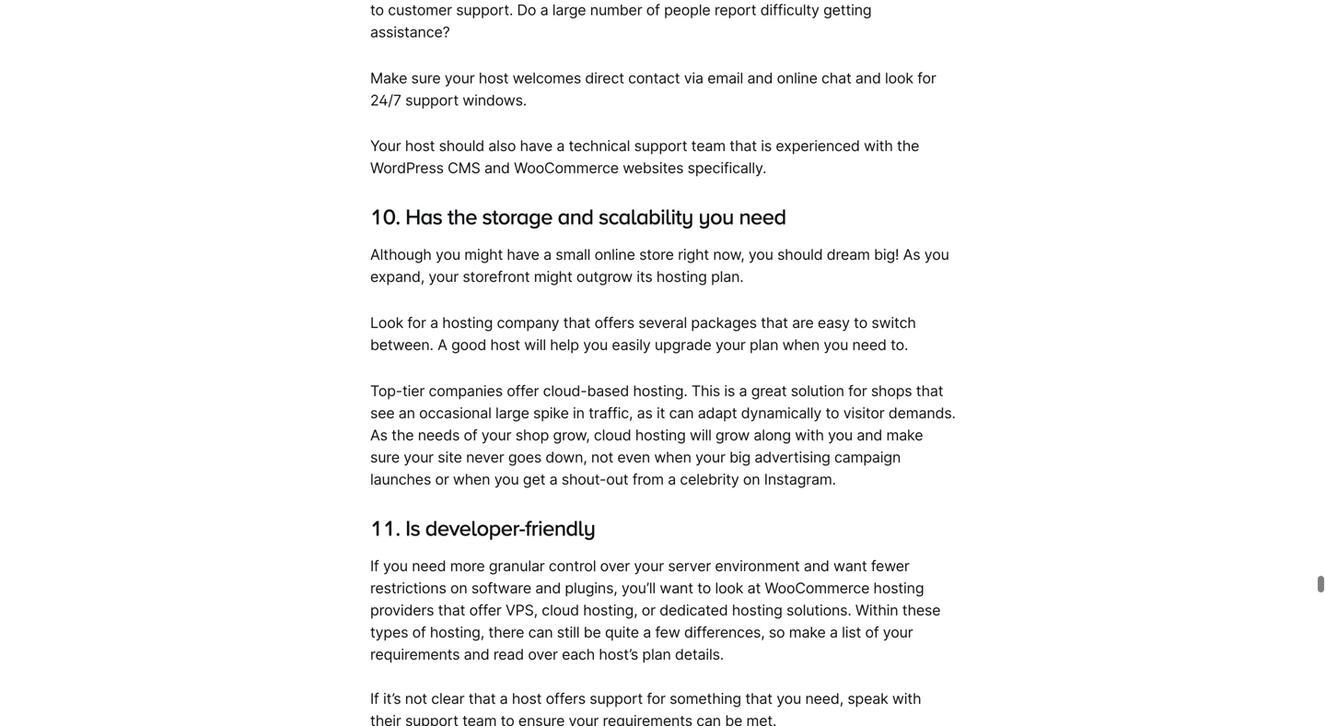 Task type: vqa. For each thing, say whether or not it's contained in the screenshot.
Expand,
yes



Task type: describe. For each thing, give the bounding box(es) containing it.
that inside the if you need more granular control over your server environment and want fewer restrictions on software and plugins, you'll want to look at woocommerce hosting providers that offer vps, cloud hosting, or dedicated hosting solutions. within these types of hosting, there can still be quite a few differences, so make a list of your requirements and read over each host's plan details.
[[438, 601, 466, 619]]

you down has
[[436, 246, 461, 264]]

restrictions
[[370, 579, 447, 597]]

launches
[[370, 470, 431, 488]]

should inside although you might have a small online store right now, you should dream big! as you expand, your storefront might outgrow its hosting plan.
[[778, 246, 823, 264]]

big
[[730, 448, 751, 466]]

and up small at the left top of the page
[[558, 205, 594, 229]]

on inside the if you need more granular control over your server environment and want fewer restrictions on software and plugins, you'll want to look at woocommerce hosting providers that offer vps, cloud hosting, or dedicated hosting solutions. within these types of hosting, there can still be quite a few differences, so make a list of your requirements and read over each host's plan details.
[[451, 579, 468, 597]]

and up solutions.
[[804, 557, 830, 575]]

from
[[633, 470, 664, 488]]

not inside top-tier companies offer cloud-based hosting. this is a great solution for shops that see an occasional large spike in traffic, as it can adapt dynamically to visitor demands. as the needs of your shop grow, cloud hosting will grow along with you and make sure your site never goes down, not even when your big advertising campaign launches or when you get a shout-out from a celebrity on instagram.
[[591, 448, 614, 466]]

your inside the look for a hosting company that offers several packages that are easy to switch between. a good host will help you easily upgrade your plan when you need to.
[[716, 336, 746, 354]]

outgrow
[[577, 268, 633, 286]]

each
[[562, 645, 595, 663]]

offers inside the look for a hosting company that offers several packages that are easy to switch between. a good host will help you easily upgrade your plan when you need to.
[[595, 314, 635, 332]]

developer-
[[425, 516, 525, 540]]

site
[[438, 448, 462, 466]]

your inside although you might have a small online store right now, you should dream big! as you expand, your storefront might outgrow its hosting plan.
[[429, 268, 459, 286]]

is
[[406, 516, 420, 540]]

a left great
[[739, 382, 748, 400]]

traffic,
[[589, 404, 633, 422]]

small
[[556, 246, 591, 264]]

that right the clear
[[469, 690, 496, 708]]

clear
[[431, 690, 465, 708]]

support inside make sure your host welcomes direct contact via email and online chat and look for 24/7 support windows.
[[406, 91, 459, 109]]

your inside if it's not clear that a host offers support for something that you need, speak with their support team to ensure your requirements can be met.
[[569, 712, 599, 726]]

environment
[[715, 557, 800, 575]]

not inside if it's not clear that a host offers support for something that you need, speak with their support team to ensure your requirements can be met.
[[405, 690, 427, 708]]

as inside top-tier companies offer cloud-based hosting. this is a great solution for shops that see an occasional large spike in traffic, as it can adapt dynamically to visitor demands. as the needs of your shop grow, cloud hosting will grow along with you and make sure your site never goes down, not even when your big advertising campaign launches or when you get a shout-out from a celebrity on instagram.
[[370, 426, 388, 444]]

switch
[[872, 314, 916, 332]]

that up met.
[[746, 690, 773, 708]]

big!
[[874, 246, 900, 264]]

look for a hosting company that offers several packages that are easy to switch between. a good host will help you easily upgrade your plan when you need to.
[[370, 314, 916, 354]]

with inside if it's not clear that a host offers support for something that you need, speak with their support team to ensure your requirements can be met.
[[893, 690, 922, 708]]

down,
[[546, 448, 587, 466]]

you right 'now,'
[[749, 246, 774, 264]]

can inside if it's not clear that a host offers support for something that you need, speak with their support team to ensure your requirements can be met.
[[697, 712, 721, 726]]

0 vertical spatial need
[[739, 205, 786, 229]]

should inside your host should also have a technical support team that is experienced with the wordpress cms and woocommerce websites specifically.
[[439, 137, 485, 155]]

you up 'now,'
[[699, 205, 734, 229]]

and right email
[[748, 69, 773, 87]]

woocommerce inside the if you need more granular control over your server environment and want fewer restrictions on software and plugins, you'll want to look at woocommerce hosting providers that offer vps, cloud hosting, or dedicated hosting solutions. within these types of hosting, there can still be quite a few differences, so make a list of your requirements and read over each host's plan details.
[[765, 579, 870, 597]]

quite
[[605, 623, 639, 641]]

to.
[[891, 336, 909, 354]]

you inside the if you need more granular control over your server environment and want fewer restrictions on software and plugins, you'll want to look at woocommerce hosting providers that offer vps, cloud hosting, or dedicated hosting solutions. within these types of hosting, there can still be quite a few differences, so make a list of your requirements and read over each host's plan details.
[[383, 557, 408, 575]]

when inside the look for a hosting company that offers several packages that are easy to switch between. a good host will help you easily upgrade your plan when you need to.
[[783, 336, 820, 354]]

a inside the look for a hosting company that offers several packages that are easy to switch between. a good host will help you easily upgrade your plan when you need to.
[[430, 314, 439, 332]]

0 vertical spatial over
[[600, 557, 630, 575]]

tier
[[403, 382, 425, 400]]

easily
[[612, 336, 651, 354]]

make inside the if you need more granular control over your server environment and want fewer restrictions on software and plugins, you'll want to look at woocommerce hosting providers that offer vps, cloud hosting, or dedicated hosting solutions. within these types of hosting, there can still be quite a few differences, so make a list of your requirements and read over each host's plan details.
[[789, 623, 826, 641]]

your up you'll
[[634, 557, 664, 575]]

plan inside the if you need more granular control over your server environment and want fewer restrictions on software and plugins, you'll want to look at woocommerce hosting providers that offer vps, cloud hosting, or dedicated hosting solutions. within these types of hosting, there can still be quite a few differences, so make a list of your requirements and read over each host's plan details.
[[643, 645, 671, 663]]

requirements inside if it's not clear that a host offers support for something that you need, speak with their support team to ensure your requirements can be met.
[[603, 712, 693, 726]]

easy
[[818, 314, 850, 332]]

list
[[842, 623, 862, 641]]

fewer
[[871, 557, 910, 575]]

it's
[[383, 690, 401, 708]]

control
[[549, 557, 596, 575]]

if for if you need more granular control over your server environment and want fewer restrictions on software and plugins, you'll want to look at woocommerce hosting providers that offer vps, cloud hosting, or dedicated hosting solutions. within these types of hosting, there can still be quite a few differences, so make a list of your requirements and read over each host's plan details.
[[370, 557, 379, 575]]

its
[[637, 268, 653, 286]]

never
[[466, 448, 504, 466]]

plan inside the look for a hosting company that offers several packages that are easy to switch between. a good host will help you easily upgrade your plan when you need to.
[[750, 336, 779, 354]]

if it's not clear that a host offers support for something that you need, speak with their support team to ensure your requirements can be met.
[[370, 690, 922, 726]]

help
[[550, 336, 579, 354]]

hosting down fewer
[[874, 579, 925, 597]]

great
[[752, 382, 787, 400]]

that up help
[[564, 314, 591, 332]]

offer inside top-tier companies offer cloud-based hosting. this is a great solution for shops that see an occasional large spike in traffic, as it can adapt dynamically to visitor demands. as the needs of your shop grow, cloud hosting will grow along with you and make sure your site never goes down, not even when your big advertising campaign launches or when you get a shout-out from a celebrity on instagram.
[[507, 382, 539, 400]]

cloud inside the if you need more granular control over your server environment and want fewer restrictions on software and plugins, you'll want to look at woocommerce hosting providers that offer vps, cloud hosting, or dedicated hosting solutions. within these types of hosting, there can still be quite a few differences, so make a list of your requirements and read over each host's plan details.
[[542, 601, 579, 619]]

0 horizontal spatial of
[[412, 623, 426, 641]]

welcomes
[[513, 69, 581, 87]]

right
[[678, 246, 709, 264]]

plugins,
[[565, 579, 618, 597]]

speak
[[848, 690, 889, 708]]

host inside make sure your host welcomes direct contact via email and online chat and look for 24/7 support windows.
[[479, 69, 509, 87]]

and inside your host should also have a technical support team that is experienced with the wordpress cms and woocommerce websites specifically.
[[485, 159, 510, 177]]

you right help
[[583, 336, 608, 354]]

1 vertical spatial want
[[660, 579, 694, 597]]

server
[[668, 557, 711, 575]]

hosting.
[[633, 382, 688, 400]]

for inside top-tier companies offer cloud-based hosting. this is a great solution for shops that see an occasional large spike in traffic, as it can adapt dynamically to visitor demands. as the needs of your shop grow, cloud hosting will grow along with you and make sure your site never goes down, not even when your big advertising campaign launches or when you get a shout-out from a celebrity on instagram.
[[849, 382, 868, 400]]

vps,
[[506, 601, 538, 619]]

have inside although you might have a small online store right now, you should dream big! as you expand, your storefront might outgrow its hosting plan.
[[507, 246, 540, 264]]

more
[[450, 557, 485, 575]]

your down within
[[883, 623, 914, 641]]

even
[[618, 448, 651, 466]]

as
[[637, 404, 653, 422]]

email
[[708, 69, 744, 87]]

sure inside make sure your host welcomes direct contact via email and online chat and look for 24/7 support windows.
[[411, 69, 441, 87]]

top-
[[370, 382, 403, 400]]

11. is developer-friendly
[[370, 516, 596, 540]]

as inside although you might have a small online store right now, you should dream big! as you expand, your storefront might outgrow its hosting plan.
[[904, 246, 921, 264]]

a inside although you might have a small online store right now, you should dream big! as you expand, your storefront might outgrow its hosting plan.
[[544, 246, 552, 264]]

in
[[573, 404, 585, 422]]

of inside top-tier companies offer cloud-based hosting. this is a great solution for shops that see an occasional large spike in traffic, as it can adapt dynamically to visitor demands. as the needs of your shop grow, cloud hosting will grow along with you and make sure your site never goes down, not even when your big advertising campaign launches or when you get a shout-out from a celebrity on instagram.
[[464, 426, 478, 444]]

shop
[[516, 426, 549, 444]]

top-tier companies offer cloud-based hosting. this is a great solution for shops that see an occasional large spike in traffic, as it can adapt dynamically to visitor demands. as the needs of your shop grow, cloud hosting will grow along with you and make sure your site never goes down, not even when your big advertising campaign launches or when you get a shout-out from a celebrity on instagram.
[[370, 382, 956, 488]]

goes
[[508, 448, 542, 466]]

grow
[[716, 426, 750, 444]]

you left get
[[494, 470, 519, 488]]

spike
[[534, 404, 569, 422]]

although you might have a small online store right now, you should dream big! as you expand, your storefront might outgrow its hosting plan.
[[370, 246, 950, 286]]

look
[[370, 314, 404, 332]]

upgrade
[[655, 336, 712, 354]]

store
[[639, 246, 674, 264]]

shops
[[871, 382, 913, 400]]

make
[[370, 69, 407, 87]]

an
[[399, 404, 415, 422]]

you right big!
[[925, 246, 950, 264]]

between.
[[370, 336, 434, 354]]

it
[[657, 404, 665, 422]]

support inside your host should also have a technical support team that is experienced with the wordpress cms and woocommerce websites specifically.
[[634, 137, 688, 155]]

and left read
[[464, 645, 490, 663]]

a
[[438, 336, 448, 354]]

dedicated
[[660, 601, 728, 619]]

hosting inside although you might have a small online store right now, you should dream big! as you expand, your storefront might outgrow its hosting plan.
[[657, 268, 707, 286]]

your up launches in the left of the page
[[404, 448, 434, 466]]

1 horizontal spatial hosting,
[[583, 601, 638, 619]]

has
[[406, 205, 443, 229]]

hosting down at
[[732, 601, 783, 619]]

woocommerce inside your host should also have a technical support team that is experienced with the wordpress cms and woocommerce websites specifically.
[[514, 159, 619, 177]]

few
[[655, 623, 681, 641]]

solution
[[791, 382, 845, 400]]

providers
[[370, 601, 434, 619]]

2 horizontal spatial of
[[866, 623, 879, 641]]

occasional
[[419, 404, 492, 422]]

sure inside top-tier companies offer cloud-based hosting. this is a great solution for shops that see an occasional large spike in traffic, as it can adapt dynamically to visitor demands. as the needs of your shop grow, cloud hosting will grow along with you and make sure your site never goes down, not even when your big advertising campaign launches or when you get a shout-out from a celebrity on instagram.
[[370, 448, 400, 466]]

will inside top-tier companies offer cloud-based hosting. this is a great solution for shops that see an occasional large spike in traffic, as it can adapt dynamically to visitor demands. as the needs of your shop grow, cloud hosting will grow along with you and make sure your site never goes down, not even when your big advertising campaign launches or when you get a shout-out from a celebrity on instagram.
[[690, 426, 712, 444]]

your inside make sure your host welcomes direct contact via email and online chat and look for 24/7 support windows.
[[445, 69, 475, 87]]

1 horizontal spatial the
[[448, 205, 477, 229]]

requirements inside the if you need more granular control over your server environment and want fewer restrictions on software and plugins, you'll want to look at woocommerce hosting providers that offer vps, cloud hosting, or dedicated hosting solutions. within these types of hosting, there can still be quite a few differences, so make a list of your requirements and read over each host's plan details.
[[370, 645, 460, 663]]

there
[[489, 623, 525, 641]]

direct
[[585, 69, 625, 87]]

via
[[684, 69, 704, 87]]

demands.
[[889, 404, 956, 422]]

based
[[587, 382, 629, 400]]

online inside although you might have a small online store right now, you should dream big! as you expand, your storefront might outgrow its hosting plan.
[[595, 246, 636, 264]]

still
[[557, 623, 580, 641]]

you'll
[[622, 579, 656, 597]]

be inside the if you need more granular control over your server environment and want fewer restrictions on software and plugins, you'll want to look at woocommerce hosting providers that offer vps, cloud hosting, or dedicated hosting solutions. within these types of hosting, there can still be quite a few differences, so make a list of your requirements and read over each host's plan details.
[[584, 623, 601, 641]]

grow,
[[553, 426, 590, 444]]

granular
[[489, 557, 545, 575]]

your
[[370, 137, 401, 155]]

that inside top-tier companies offer cloud-based hosting. this is a great solution for shops that see an occasional large spike in traffic, as it can adapt dynamically to visitor demands. as the needs of your shop grow, cloud hosting will grow along with you and make sure your site never goes down, not even when your big advertising campaign launches or when you get a shout-out from a celebrity on instagram.
[[917, 382, 944, 400]]

company
[[497, 314, 560, 332]]

a left list
[[830, 623, 838, 641]]

have inside your host should also have a technical support team that is experienced with the wordpress cms and woocommerce websites specifically.
[[520, 137, 553, 155]]

that left are
[[761, 314, 788, 332]]

team inside your host should also have a technical support team that is experienced with the wordpress cms and woocommerce websites specifically.
[[692, 137, 726, 155]]

or inside the if you need more granular control over your server environment and want fewer restrictions on software and plugins, you'll want to look at woocommerce hosting providers that offer vps, cloud hosting, or dedicated hosting solutions. within these types of hosting, there can still be quite a few differences, so make a list of your requirements and read over each host's plan details.
[[642, 601, 656, 619]]

storefront
[[463, 268, 530, 286]]



Task type: locate. For each thing, give the bounding box(es) containing it.
can inside top-tier companies offer cloud-based hosting. this is a great solution for shops that see an occasional large spike in traffic, as it can adapt dynamically to visitor demands. as the needs of your shop grow, cloud hosting will grow along with you and make sure your site never goes down, not even when your big advertising campaign launches or when you get a shout-out from a celebrity on instagram.
[[669, 404, 694, 422]]

you down 'easy'
[[824, 336, 849, 354]]

0 horizontal spatial will
[[524, 336, 546, 354]]

will inside the look for a hosting company that offers several packages that are easy to switch between. a good host will help you easily upgrade your plan when you need to.
[[524, 336, 546, 354]]

within
[[856, 601, 899, 619]]

0 vertical spatial cloud
[[594, 426, 632, 444]]

specifically.
[[688, 159, 767, 177]]

is inside your host should also have a technical support team that is experienced with the wordpress cms and woocommerce websites specifically.
[[761, 137, 772, 155]]

the right has
[[448, 205, 477, 229]]

sure
[[411, 69, 441, 87], [370, 448, 400, 466]]

1 vertical spatial can
[[528, 623, 553, 641]]

and down also
[[485, 159, 510, 177]]

0 horizontal spatial when
[[453, 470, 491, 488]]

2 horizontal spatial can
[[697, 712, 721, 726]]

might down small at the left top of the page
[[534, 268, 573, 286]]

0 horizontal spatial the
[[392, 426, 414, 444]]

or down you'll
[[642, 601, 656, 619]]

differences,
[[685, 623, 765, 641]]

look
[[885, 69, 914, 87], [715, 579, 744, 597]]

1 horizontal spatial should
[[778, 246, 823, 264]]

look left at
[[715, 579, 744, 597]]

celebrity
[[680, 470, 739, 488]]

1 vertical spatial hosting,
[[430, 623, 485, 641]]

0 vertical spatial or
[[435, 470, 449, 488]]

requirements
[[370, 645, 460, 663], [603, 712, 693, 726]]

technical
[[569, 137, 630, 155]]

on down the big
[[743, 470, 761, 488]]

packages
[[691, 314, 757, 332]]

plan down the packages in the top of the page
[[750, 336, 779, 354]]

dynamically
[[741, 404, 822, 422]]

0 vertical spatial hosting,
[[583, 601, 638, 619]]

make inside top-tier companies offer cloud-based hosting. this is a great solution for shops that see an occasional large spike in traffic, as it can adapt dynamically to visitor demands. as the needs of your shop grow, cloud hosting will grow along with you and make sure your site never goes down, not even when your big advertising campaign launches or when you get a shout-out from a celebrity on instagram.
[[887, 426, 924, 444]]

a inside your host should also have a technical support team that is experienced with the wordpress cms and woocommerce websites specifically.
[[557, 137, 565, 155]]

1 horizontal spatial will
[[690, 426, 712, 444]]

0 vertical spatial offer
[[507, 382, 539, 400]]

sure right make
[[411, 69, 441, 87]]

1 horizontal spatial on
[[743, 470, 761, 488]]

your right expand,
[[429, 268, 459, 286]]

when
[[783, 336, 820, 354], [654, 448, 692, 466], [453, 470, 491, 488]]

2 horizontal spatial the
[[897, 137, 920, 155]]

0 horizontal spatial might
[[465, 246, 503, 264]]

0 vertical spatial online
[[777, 69, 818, 87]]

host inside the look for a hosting company that offers several packages that are easy to switch between. a good host will help you easily upgrade your plan when you need to.
[[491, 336, 521, 354]]

1 vertical spatial when
[[654, 448, 692, 466]]

if for if it's not clear that a host offers support for something that you need, speak with their support team to ensure your requirements can be met.
[[370, 690, 379, 708]]

support
[[406, 91, 459, 109], [634, 137, 688, 155], [590, 690, 643, 708], [405, 712, 459, 726]]

0 horizontal spatial over
[[528, 645, 558, 663]]

0 horizontal spatial should
[[439, 137, 485, 155]]

if inside if it's not clear that a host offers support for something that you need, speak with their support team to ensure your requirements can be met.
[[370, 690, 379, 708]]

hosting up good
[[443, 314, 493, 332]]

1 horizontal spatial plan
[[750, 336, 779, 354]]

woocommerce up solutions.
[[765, 579, 870, 597]]

0 horizontal spatial not
[[405, 690, 427, 708]]

with right speak
[[893, 690, 922, 708]]

websites
[[623, 159, 684, 177]]

0 horizontal spatial or
[[435, 470, 449, 488]]

you inside if it's not clear that a host offers support for something that you need, speak with their support team to ensure your requirements can be met.
[[777, 690, 802, 708]]

support down host's
[[590, 690, 643, 708]]

1 vertical spatial not
[[405, 690, 427, 708]]

is right this
[[725, 382, 735, 400]]

requirements down types
[[370, 645, 460, 663]]

10.
[[370, 205, 400, 229]]

and down control
[[536, 579, 561, 597]]

1 vertical spatial be
[[725, 712, 743, 726]]

2 vertical spatial need
[[412, 557, 446, 575]]

that inside your host should also have a technical support team that is experienced with the wordpress cms and woocommerce websites specifically.
[[730, 137, 757, 155]]

1 horizontal spatial offer
[[507, 382, 539, 400]]

companies
[[429, 382, 503, 400]]

that up specifically.
[[730, 137, 757, 155]]

and right the chat
[[856, 69, 881, 87]]

0 vertical spatial team
[[692, 137, 726, 155]]

need left to.
[[853, 336, 887, 354]]

0 vertical spatial not
[[591, 448, 614, 466]]

1 vertical spatial is
[[725, 382, 735, 400]]

can inside the if you need more granular control over your server environment and want fewer restrictions on software and plugins, you'll want to look at woocommerce hosting providers that offer vps, cloud hosting, or dedicated hosting solutions. within these types of hosting, there can still be quite a few differences, so make a list of your requirements and read over each host's plan details.
[[528, 623, 553, 641]]

get
[[523, 470, 546, 488]]

campaign
[[835, 448, 901, 466]]

for inside make sure your host welcomes direct contact via email and online chat and look for 24/7 support windows.
[[918, 69, 937, 87]]

solutions.
[[787, 601, 852, 619]]

a down read
[[500, 690, 508, 708]]

0 vertical spatial look
[[885, 69, 914, 87]]

for inside if it's not clear that a host offers support for something that you need, speak with their support team to ensure your requirements can be met.
[[647, 690, 666, 708]]

0 vertical spatial when
[[783, 336, 820, 354]]

you down visitor
[[828, 426, 853, 444]]

1 horizontal spatial online
[[777, 69, 818, 87]]

scalability
[[599, 205, 694, 229]]

look inside make sure your host welcomes direct contact via email and online chat and look for 24/7 support windows.
[[885, 69, 914, 87]]

chat
[[822, 69, 852, 87]]

on
[[743, 470, 761, 488], [451, 579, 468, 597]]

be
[[584, 623, 601, 641], [725, 712, 743, 726]]

plan.
[[711, 268, 744, 286]]

have up storefront
[[507, 246, 540, 264]]

with up 'advertising'
[[795, 426, 824, 444]]

with
[[864, 137, 893, 155], [795, 426, 824, 444], [893, 690, 922, 708]]

a inside if it's not clear that a host offers support for something that you need, speak with their support team to ensure your requirements can be met.
[[500, 690, 508, 708]]

1 vertical spatial if
[[370, 690, 379, 708]]

2 if from the top
[[370, 690, 379, 708]]

with inside your host should also have a technical support team that is experienced with the wordpress cms and woocommerce websites specifically.
[[864, 137, 893, 155]]

10. has the storage and scalability you need
[[370, 205, 786, 229]]

2 horizontal spatial need
[[853, 336, 887, 354]]

if left it's at left bottom
[[370, 690, 379, 708]]

met.
[[747, 712, 777, 726]]

0 horizontal spatial online
[[595, 246, 636, 264]]

team inside if it's not clear that a host offers support for something that you need, speak with their support team to ensure your requirements can be met.
[[463, 712, 497, 726]]

host up ensure
[[512, 690, 542, 708]]

0 horizontal spatial as
[[370, 426, 388, 444]]

this
[[692, 382, 721, 400]]

1 vertical spatial need
[[853, 336, 887, 354]]

large
[[496, 404, 530, 422]]

1 vertical spatial offers
[[546, 690, 586, 708]]

0 horizontal spatial offer
[[470, 601, 502, 619]]

0 vertical spatial sure
[[411, 69, 441, 87]]

0 vertical spatial want
[[834, 557, 867, 575]]

something
[[670, 690, 742, 708]]

online up the outgrow
[[595, 246, 636, 264]]

1 vertical spatial offer
[[470, 601, 502, 619]]

for up visitor
[[849, 382, 868, 400]]

the right experienced
[[897, 137, 920, 155]]

0 horizontal spatial make
[[789, 623, 826, 641]]

to inside the look for a hosting company that offers several packages that are easy to switch between. a good host will help you easily upgrade your plan when you need to.
[[854, 314, 868, 332]]

team
[[692, 137, 726, 155], [463, 712, 497, 726]]

1 vertical spatial have
[[507, 246, 540, 264]]

of down 'providers'
[[412, 623, 426, 641]]

support up 'websites'
[[634, 137, 688, 155]]

if inside the if you need more granular control over your server environment and want fewer restrictions on software and plugins, you'll want to look at woocommerce hosting providers that offer vps, cloud hosting, or dedicated hosting solutions. within these types of hosting, there can still be quite a few differences, so make a list of your requirements and read over each host's plan details.
[[370, 557, 379, 575]]

be right still
[[584, 623, 601, 641]]

24/7
[[370, 91, 402, 109]]

1 vertical spatial on
[[451, 579, 468, 597]]

on inside top-tier companies offer cloud-based hosting. this is a great solution for shops that see an occasional large spike in traffic, as it can adapt dynamically to visitor demands. as the needs of your shop grow, cloud hosting will grow along with you and make sure your site never goes down, not even when your big advertising campaign launches or when you get a shout-out from a celebrity on instagram.
[[743, 470, 761, 488]]

0 horizontal spatial on
[[451, 579, 468, 597]]

dream
[[827, 246, 870, 264]]

0 vertical spatial requirements
[[370, 645, 460, 663]]

host inside your host should also have a technical support team that is experienced with the wordpress cms and woocommerce websites specifically.
[[405, 137, 435, 155]]

offers up easily
[[595, 314, 635, 332]]

a left small at the left top of the page
[[544, 246, 552, 264]]

hosting
[[657, 268, 707, 286], [443, 314, 493, 332], [636, 426, 686, 444], [874, 579, 925, 597], [732, 601, 783, 619]]

0 horizontal spatial offers
[[546, 690, 586, 708]]

offer
[[507, 382, 539, 400], [470, 601, 502, 619]]

be inside if it's not clear that a host offers support for something that you need, speak with their support team to ensure your requirements can be met.
[[725, 712, 743, 726]]

should left dream
[[778, 246, 823, 264]]

your
[[445, 69, 475, 87], [429, 268, 459, 286], [716, 336, 746, 354], [482, 426, 512, 444], [404, 448, 434, 466], [696, 448, 726, 466], [634, 557, 664, 575], [883, 623, 914, 641], [569, 712, 599, 726]]

or down site
[[435, 470, 449, 488]]

need inside the look for a hosting company that offers several packages that are easy to switch between. a good host will help you easily upgrade your plan when you need to.
[[853, 336, 887, 354]]

can down something
[[697, 712, 721, 726]]

these
[[903, 601, 941, 619]]

will
[[524, 336, 546, 354], [690, 426, 712, 444]]

1 horizontal spatial as
[[904, 246, 921, 264]]

over up you'll
[[600, 557, 630, 575]]

1 horizontal spatial can
[[669, 404, 694, 422]]

or inside top-tier companies offer cloud-based hosting. this is a great solution for shops that see an occasional large spike in traffic, as it can adapt dynamically to visitor demands. as the needs of your shop grow, cloud hosting will grow along with you and make sure your site never goes down, not even when your big advertising campaign launches or when you get a shout-out from a celebrity on instagram.
[[435, 470, 449, 488]]

when down are
[[783, 336, 820, 354]]

not up out
[[591, 448, 614, 466]]

1 vertical spatial cloud
[[542, 601, 579, 619]]

0 vertical spatial plan
[[750, 336, 779, 354]]

for up between.
[[408, 314, 426, 332]]

online
[[777, 69, 818, 87], [595, 246, 636, 264]]

cloud up still
[[542, 601, 579, 619]]

0 vertical spatial have
[[520, 137, 553, 155]]

1 horizontal spatial sure
[[411, 69, 441, 87]]

a left technical
[[557, 137, 565, 155]]

cloud-
[[543, 382, 587, 400]]

online inside make sure your host welcomes direct contact via email and online chat and look for 24/7 support windows.
[[777, 69, 818, 87]]

their
[[370, 712, 401, 726]]

1 vertical spatial or
[[642, 601, 656, 619]]

can left still
[[528, 623, 553, 641]]

0 horizontal spatial cloud
[[542, 601, 579, 619]]

have
[[520, 137, 553, 155], [507, 246, 540, 264]]

1 horizontal spatial offers
[[595, 314, 635, 332]]

look inside the if you need more granular control over your server environment and want fewer restrictions on software and plugins, you'll want to look at woocommerce hosting providers that offer vps, cloud hosting, or dedicated hosting solutions. within these types of hosting, there can still be quite a few differences, so make a list of your requirements and read over each host's plan details.
[[715, 579, 744, 597]]

your right ensure
[[569, 712, 599, 726]]

of right list
[[866, 623, 879, 641]]

1 horizontal spatial requirements
[[603, 712, 693, 726]]

although
[[370, 246, 432, 264]]

friendly
[[525, 516, 596, 540]]

1 vertical spatial might
[[534, 268, 573, 286]]

the inside top-tier companies offer cloud-based hosting. this is a great solution for shops that see an occasional large spike in traffic, as it can adapt dynamically to visitor demands. as the needs of your shop grow, cloud hosting will grow along with you and make sure your site never goes down, not even when your big advertising campaign launches or when you get a shout-out from a celebrity on instagram.
[[392, 426, 414, 444]]

2 vertical spatial can
[[697, 712, 721, 726]]

types
[[370, 623, 408, 641]]

support right 24/7
[[406, 91, 459, 109]]

needs
[[418, 426, 460, 444]]

offers
[[595, 314, 635, 332], [546, 690, 586, 708]]

need inside the if you need more granular control over your server environment and want fewer restrictions on software and plugins, you'll want to look at woocommerce hosting providers that offer vps, cloud hosting, or dedicated hosting solutions. within these types of hosting, there can still be quite a few differences, so make a list of your requirements and read over each host's plan details.
[[412, 557, 446, 575]]

for inside the look for a hosting company that offers several packages that are easy to switch between. a good host will help you easily upgrade your plan when you need to.
[[408, 314, 426, 332]]

want down server
[[660, 579, 694, 597]]

0 vertical spatial might
[[465, 246, 503, 264]]

a right get
[[550, 470, 558, 488]]

0 horizontal spatial requirements
[[370, 645, 460, 663]]

0 vertical spatial woocommerce
[[514, 159, 619, 177]]

0 horizontal spatial look
[[715, 579, 744, 597]]

a up a on the left top
[[430, 314, 439, 332]]

might
[[465, 246, 503, 264], [534, 268, 573, 286]]

offer inside the if you need more granular control over your server environment and want fewer restrictions on software and plugins, you'll want to look at woocommerce hosting providers that offer vps, cloud hosting, or dedicated hosting solutions. within these types of hosting, there can still be quite a few differences, so make a list of your requirements and read over each host's plan details.
[[470, 601, 502, 619]]

to inside if it's not clear that a host offers support for something that you need, speak with their support team to ensure your requirements can be met.
[[501, 712, 515, 726]]

1 vertical spatial will
[[690, 426, 712, 444]]

over down still
[[528, 645, 558, 663]]

should up cms
[[439, 137, 485, 155]]

a right the from
[[668, 470, 676, 488]]

host's
[[599, 645, 639, 663]]

hosting,
[[583, 601, 638, 619], [430, 623, 485, 641]]

1 horizontal spatial be
[[725, 712, 743, 726]]

cloud
[[594, 426, 632, 444], [542, 601, 579, 619]]

0 horizontal spatial sure
[[370, 448, 400, 466]]

cloud inside top-tier companies offer cloud-based hosting. this is a great solution for shops that see an occasional large spike in traffic, as it can adapt dynamically to visitor demands. as the needs of your shop grow, cloud hosting will grow along with you and make sure your site never goes down, not even when your big advertising campaign launches or when you get a shout-out from a celebrity on instagram.
[[594, 426, 632, 444]]

to right 'easy'
[[854, 314, 868, 332]]

make sure your host welcomes direct contact via email and online chat and look for 24/7 support windows.
[[370, 69, 937, 109]]

as right big!
[[904, 246, 921, 264]]

woocommerce down technical
[[514, 159, 619, 177]]

is inside top-tier companies offer cloud-based hosting. this is a great solution for shops that see an occasional large spike in traffic, as it can adapt dynamically to visitor demands. as the needs of your shop grow, cloud hosting will grow along with you and make sure your site never goes down, not even when your big advertising campaign launches or when you get a shout-out from a celebrity on instagram.
[[725, 382, 735, 400]]

1 horizontal spatial over
[[600, 557, 630, 575]]

1 vertical spatial sure
[[370, 448, 400, 466]]

as
[[904, 246, 921, 264], [370, 426, 388, 444]]

to down "solution"
[[826, 404, 840, 422]]

1 horizontal spatial of
[[464, 426, 478, 444]]

hosting inside top-tier companies offer cloud-based hosting. this is a great solution for shops that see an occasional large spike in traffic, as it can adapt dynamically to visitor demands. as the needs of your shop grow, cloud hosting will grow along with you and make sure your site never goes down, not even when your big advertising campaign launches or when you get a shout-out from a celebrity on instagram.
[[636, 426, 686, 444]]

and up campaign
[[857, 426, 883, 444]]

to inside top-tier companies offer cloud-based hosting. this is a great solution for shops that see an occasional large spike in traffic, as it can adapt dynamically to visitor demands. as the needs of your shop grow, cloud hosting will grow along with you and make sure your site never goes down, not even when your big advertising campaign launches or when you get a shout-out from a celebrity on instagram.
[[826, 404, 840, 422]]

0 horizontal spatial be
[[584, 623, 601, 641]]

1 vertical spatial as
[[370, 426, 388, 444]]

to left ensure
[[501, 712, 515, 726]]

hosting inside the look for a hosting company that offers several packages that are easy to switch between. a good host will help you easily upgrade your plan when you need to.
[[443, 314, 493, 332]]

your up never
[[482, 426, 512, 444]]

need up 'now,'
[[739, 205, 786, 229]]

0 horizontal spatial woocommerce
[[514, 159, 619, 177]]

0 vertical spatial should
[[439, 137, 485, 155]]

1 horizontal spatial might
[[534, 268, 573, 286]]

as down the see
[[370, 426, 388, 444]]

1 horizontal spatial look
[[885, 69, 914, 87]]

1 vertical spatial with
[[795, 426, 824, 444]]

have right also
[[520, 137, 553, 155]]

your down the packages in the top of the page
[[716, 336, 746, 354]]

support down the clear
[[405, 712, 459, 726]]

offer up large
[[507, 382, 539, 400]]

offers inside if it's not clear that a host offers support for something that you need, speak with their support team to ensure your requirements can be met.
[[546, 690, 586, 708]]

if you need more granular control over your server environment and want fewer restrictions on software and plugins, you'll want to look at woocommerce hosting providers that offer vps, cloud hosting, or dedicated hosting solutions. within these types of hosting, there can still be quite a few differences, so make a list of your requirements and read over each host's plan details.
[[370, 557, 941, 663]]

hosting, up "quite"
[[583, 601, 638, 619]]

to inside the if you need more granular control over your server environment and want fewer restrictions on software and plugins, you'll want to look at woocommerce hosting providers that offer vps, cloud hosting, or dedicated hosting solutions. within these types of hosting, there can still be quite a few differences, so make a list of your requirements and read over each host's plan details.
[[698, 579, 711, 597]]

offer down software
[[470, 601, 502, 619]]

0 vertical spatial make
[[887, 426, 924, 444]]

cms
[[448, 159, 481, 177]]

1 vertical spatial woocommerce
[[765, 579, 870, 597]]

contact
[[629, 69, 680, 87]]

of
[[464, 426, 478, 444], [412, 623, 426, 641], [866, 623, 879, 641]]

with inside top-tier companies offer cloud-based hosting. this is a great solution for shops that see an occasional large spike in traffic, as it can adapt dynamically to visitor demands. as the needs of your shop grow, cloud hosting will grow along with you and make sure your site never goes down, not even when your big advertising campaign launches or when you get a shout-out from a celebrity on instagram.
[[795, 426, 824, 444]]

make down solutions.
[[789, 623, 826, 641]]

instagram.
[[765, 470, 836, 488]]

1 horizontal spatial not
[[591, 448, 614, 466]]

host inside if it's not clear that a host offers support for something that you need, speak with their support team to ensure your requirements can be met.
[[512, 690, 542, 708]]

1 vertical spatial online
[[595, 246, 636, 264]]

0 horizontal spatial is
[[725, 382, 735, 400]]

adapt
[[698, 404, 737, 422]]

cloud down traffic,
[[594, 426, 632, 444]]

at
[[748, 579, 761, 597]]

wordpress
[[370, 159, 444, 177]]

1 horizontal spatial team
[[692, 137, 726, 155]]

1 if from the top
[[370, 557, 379, 575]]

0 vertical spatial as
[[904, 246, 921, 264]]

the down the an
[[392, 426, 414, 444]]

expand,
[[370, 268, 425, 286]]

now,
[[713, 246, 745, 264]]

for left something
[[647, 690, 666, 708]]

0 horizontal spatial hosting,
[[430, 623, 485, 641]]

0 vertical spatial the
[[897, 137, 920, 155]]

be left met.
[[725, 712, 743, 726]]

1 vertical spatial should
[[778, 246, 823, 264]]

not right it's at left bottom
[[405, 690, 427, 708]]

plan down few
[[643, 645, 671, 663]]

team down the clear
[[463, 712, 497, 726]]

out
[[606, 470, 629, 488]]

if
[[370, 557, 379, 575], [370, 690, 379, 708]]

will down company
[[524, 336, 546, 354]]

you up met.
[[777, 690, 802, 708]]

0 horizontal spatial team
[[463, 712, 497, 726]]

1 horizontal spatial want
[[834, 557, 867, 575]]

2 horizontal spatial when
[[783, 336, 820, 354]]

11.
[[370, 516, 400, 540]]

2 vertical spatial when
[[453, 470, 491, 488]]

a
[[557, 137, 565, 155], [544, 246, 552, 264], [430, 314, 439, 332], [739, 382, 748, 400], [550, 470, 558, 488], [668, 470, 676, 488], [643, 623, 652, 641], [830, 623, 838, 641], [500, 690, 508, 708]]

for right the chat
[[918, 69, 937, 87]]

with right experienced
[[864, 137, 893, 155]]

when up the from
[[654, 448, 692, 466]]

the inside your host should also have a technical support team that is experienced with the wordpress cms and woocommerce websites specifically.
[[897, 137, 920, 155]]

and inside top-tier companies offer cloud-based hosting. this is a great solution for shops that see an occasional large spike in traffic, as it can adapt dynamically to visitor demands. as the needs of your shop grow, cloud hosting will grow along with you and make sure your site never goes down, not even when your big advertising campaign launches or when you get a shout-out from a celebrity on instagram.
[[857, 426, 883, 444]]

a left few
[[643, 623, 652, 641]]

1 vertical spatial over
[[528, 645, 558, 663]]

0 vertical spatial on
[[743, 470, 761, 488]]

you
[[699, 205, 734, 229], [436, 246, 461, 264], [749, 246, 774, 264], [925, 246, 950, 264], [583, 336, 608, 354], [824, 336, 849, 354], [828, 426, 853, 444], [494, 470, 519, 488], [383, 557, 408, 575], [777, 690, 802, 708]]

0 vertical spatial can
[[669, 404, 694, 422]]

will down the adapt
[[690, 426, 712, 444]]

your up celebrity
[[696, 448, 726, 466]]

hosting down the it at bottom
[[636, 426, 686, 444]]

software
[[472, 579, 532, 597]]

so
[[769, 623, 785, 641]]

1 horizontal spatial or
[[642, 601, 656, 619]]

to up "dedicated"
[[698, 579, 711, 597]]

1 vertical spatial team
[[463, 712, 497, 726]]

if down 11.
[[370, 557, 379, 575]]



